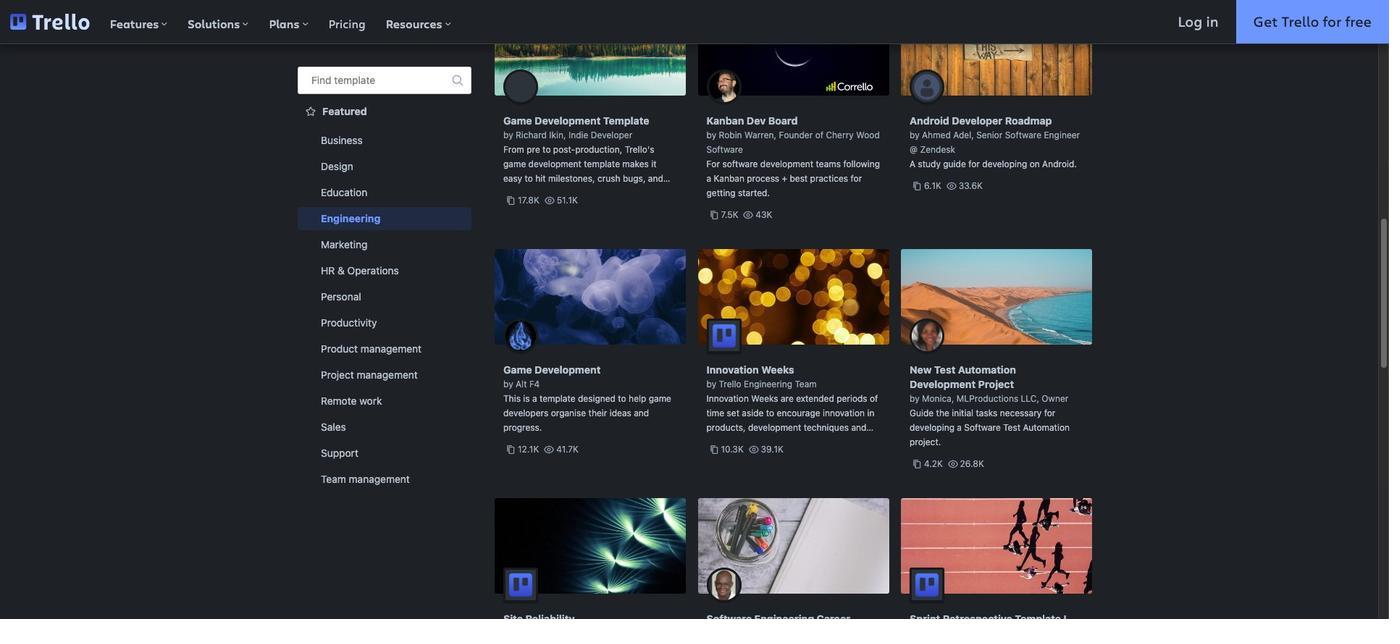 Task type: locate. For each thing, give the bounding box(es) containing it.
weeks up aside
[[751, 393, 778, 404]]

0 vertical spatial developing
[[982, 159, 1027, 169]]

developer up production,
[[591, 130, 632, 140]]

get
[[1253, 12, 1278, 31]]

team management link
[[298, 468, 471, 491]]

0 vertical spatial engineering
[[321, 212, 381, 225]]

to right pre
[[543, 144, 551, 155]]

by up guide
[[910, 393, 920, 404]]

ideas
[[610, 408, 631, 419]]

trello inside innovation weeks by trello engineering team innovation weeks are extended periods of time set aside to encourage innovation in products, development techniques and the development ecosystem within a company or team.
[[719, 379, 741, 390]]

0 vertical spatial kanban
[[706, 114, 744, 127]]

the inside innovation weeks by trello engineering team innovation weeks are extended periods of time set aside to encourage innovation in products, development techniques and the development ecosystem within a company or team.
[[706, 437, 720, 448]]

hr & operations
[[321, 264, 399, 277]]

of right periods
[[870, 393, 878, 404]]

by up @ in the top of the page
[[910, 130, 920, 140]]

the up company
[[706, 437, 720, 448]]

1 vertical spatial team
[[321, 473, 346, 485]]

0 vertical spatial developer
[[952, 114, 1003, 127]]

easy
[[503, 173, 522, 184]]

log
[[1178, 12, 1202, 31]]

0 horizontal spatial engineering
[[321, 212, 381, 225]]

team down the support
[[321, 473, 346, 485]]

2 game from the top
[[503, 364, 532, 376]]

0 horizontal spatial of
[[815, 130, 824, 140]]

for inside new test automation development project by monica, mlproductions llc, owner guide the initial tasks necessary for developing a software test automation project.
[[1044, 408, 1056, 419]]

featured
[[322, 105, 367, 117]]

template down production,
[[584, 159, 620, 169]]

warren,
[[744, 130, 776, 140]]

and inside game development by alt f4 this is a template designed to help game developers organise their ideas and progress.
[[634, 408, 649, 419]]

of left cherry
[[815, 130, 824, 140]]

0 vertical spatial team
[[795, 379, 817, 390]]

1 vertical spatial developer
[[591, 130, 632, 140]]

project up "remote"
[[321, 369, 354, 381]]

1 horizontal spatial game
[[649, 393, 671, 404]]

software
[[1005, 130, 1042, 140], [706, 144, 743, 155], [964, 422, 1001, 433]]

7.5k
[[721, 209, 738, 220]]

2 vertical spatial template
[[539, 393, 575, 404]]

1 horizontal spatial team
[[795, 379, 817, 390]]

1 game from the top
[[503, 114, 532, 127]]

automation up mlproductions
[[958, 364, 1016, 376]]

1 horizontal spatial developer
[[952, 114, 1003, 127]]

1 horizontal spatial the
[[936, 408, 949, 419]]

1 vertical spatial trello
[[719, 379, 741, 390]]

to inside innovation weeks by trello engineering team innovation weeks are extended periods of time set aside to encourage innovation in products, development techniques and the development ecosystem within a company or team.
[[766, 408, 774, 419]]

1 horizontal spatial project
[[978, 378, 1014, 390]]

by left "robin"
[[706, 130, 716, 140]]

management for team management
[[349, 473, 410, 485]]

are
[[781, 393, 794, 404]]

get trello for free link
[[1236, 0, 1389, 43]]

solutions button
[[178, 0, 259, 43]]

to left hit
[[525, 173, 533, 184]]

developing up the project. on the bottom right
[[910, 422, 955, 433]]

and inside innovation weeks by trello engineering team innovation weeks are extended periods of time set aside to encourage innovation in products, development techniques and the development ecosystem within a company or team.
[[851, 422, 866, 433]]

in
[[1206, 12, 1219, 31], [867, 408, 874, 419]]

1 vertical spatial the
[[706, 437, 720, 448]]

1 vertical spatial trello engineering team image
[[910, 568, 944, 603]]

2 horizontal spatial software
[[1005, 130, 1042, 140]]

weeks up are
[[761, 364, 794, 376]]

0 vertical spatial game
[[503, 114, 532, 127]]

for down crush
[[597, 188, 609, 198]]

release
[[545, 188, 575, 198]]

from
[[503, 144, 524, 155]]

and
[[648, 173, 663, 184], [634, 408, 649, 419], [851, 422, 866, 433]]

development down post-
[[528, 159, 582, 169]]

development inside game development template by richard ikin, indie developer from pre to post-production, trello's game development template makes it easy to hit milestones, crush bugs, and develop a release plan for your indie game.
[[535, 114, 601, 127]]

development up ikin,
[[535, 114, 601, 127]]

project
[[321, 369, 354, 381], [978, 378, 1014, 390]]

trello engineering team image
[[706, 319, 741, 353], [910, 568, 944, 603]]

new
[[910, 364, 932, 376]]

software inside android developer roadmap by ahmed adel, senior software engineer @ zendesk a study guide for developing on android.
[[1005, 130, 1042, 140]]

test right new
[[934, 364, 955, 376]]

0 horizontal spatial software
[[706, 144, 743, 155]]

0 horizontal spatial automation
[[958, 364, 1016, 376]]

android.
[[1042, 159, 1077, 169]]

template up organise
[[539, 393, 575, 404]]

engineer
[[1044, 130, 1080, 140]]

wood
[[856, 130, 880, 140]]

by up time
[[706, 379, 716, 390]]

1 horizontal spatial of
[[870, 393, 878, 404]]

1 vertical spatial template
[[584, 159, 620, 169]]

trello sres image
[[503, 568, 538, 603]]

1 innovation from the top
[[706, 364, 759, 376]]

management down the productivity link
[[361, 343, 422, 355]]

engineering up are
[[744, 379, 792, 390]]

test down necessary
[[1003, 422, 1020, 433]]

1 vertical spatial engineering
[[744, 379, 792, 390]]

for down owner
[[1044, 408, 1056, 419]]

roadmap
[[1005, 114, 1052, 127]]

team up extended
[[795, 379, 817, 390]]

by up from at the top left of page
[[503, 130, 513, 140]]

template
[[334, 74, 375, 86], [584, 159, 620, 169], [539, 393, 575, 404]]

1 vertical spatial and
[[634, 408, 649, 419]]

0 vertical spatial innovation
[[706, 364, 759, 376]]

0 vertical spatial and
[[648, 173, 663, 184]]

for down following
[[851, 173, 862, 184]]

owner
[[1042, 393, 1068, 404]]

0 vertical spatial template
[[334, 74, 375, 86]]

by inside game development template by richard ikin, indie developer from pre to post-production, trello's game development template makes it easy to hit milestones, crush bugs, and develop a release plan for your indie game.
[[503, 130, 513, 140]]

0 vertical spatial management
[[361, 343, 422, 355]]

trello right get
[[1281, 12, 1319, 31]]

by
[[503, 130, 513, 140], [706, 130, 716, 140], [910, 130, 920, 140], [503, 379, 513, 390], [706, 379, 716, 390], [910, 393, 920, 404]]

a inside new test automation development project by monica, mlproductions llc, owner guide the initial tasks necessary for developing a software test automation project.
[[957, 422, 962, 433]]

developers
[[503, 408, 548, 419]]

plans
[[269, 16, 300, 32]]

to up ideas
[[618, 393, 626, 404]]

2 horizontal spatial template
[[584, 159, 620, 169]]

a inside game development by alt f4 this is a template designed to help game developers organise their ideas and progress.
[[532, 393, 537, 404]]

the
[[936, 408, 949, 419], [706, 437, 720, 448]]

1 vertical spatial software
[[706, 144, 743, 155]]

developing left "on"
[[982, 159, 1027, 169]]

sales link
[[298, 416, 471, 439]]

by inside game development by alt f4 this is a template designed to help game developers organise their ideas and progress.
[[503, 379, 513, 390]]

innovation
[[823, 408, 865, 419]]

in down periods
[[867, 408, 874, 419]]

a down for
[[706, 173, 711, 184]]

0 vertical spatial trello engineering team image
[[706, 319, 741, 353]]

zendesk
[[920, 144, 955, 155]]

remote work link
[[298, 390, 471, 413]]

and down it
[[648, 173, 663, 184]]

4.2k
[[924, 458, 943, 469]]

for left free
[[1323, 12, 1342, 31]]

products,
[[706, 422, 746, 433]]

development inside kanban dev board by robin warren, founder of cherry wood software for software development teams following a kanban process + best practices for getting started.
[[760, 159, 813, 169]]

new test automation development project by monica, mlproductions llc, owner guide the initial tasks necessary for developing a software test automation project.
[[910, 364, 1070, 448]]

hit
[[535, 173, 546, 184]]

development up f4
[[535, 364, 601, 376]]

game inside game development template by richard ikin, indie developer from pre to post-production, trello's game development template makes it easy to hit milestones, crush bugs, and develop a release plan for your indie game.
[[503, 114, 532, 127]]

resources
[[386, 16, 442, 32]]

0 vertical spatial game
[[503, 159, 526, 169]]

2 vertical spatial management
[[349, 473, 410, 485]]

a down hit
[[538, 188, 543, 198]]

get trello for free
[[1253, 12, 1372, 31]]

extended
[[796, 393, 834, 404]]

support
[[321, 447, 358, 459]]

1 vertical spatial automation
[[1023, 422, 1070, 433]]

marketing link
[[298, 233, 471, 256]]

work
[[359, 395, 382, 407]]

of inside kanban dev board by robin warren, founder of cherry wood software for software development teams following a kanban process + best practices for getting started.
[[815, 130, 824, 140]]

product management link
[[298, 337, 471, 361]]

software down roadmap
[[1005, 130, 1042, 140]]

a down initial
[[957, 422, 962, 433]]

kanban up "robin"
[[706, 114, 744, 127]]

development
[[535, 114, 601, 127], [535, 364, 601, 376], [910, 378, 976, 390]]

a inside game development template by richard ikin, indie developer from pre to post-production, trello's game development template makes it easy to hit milestones, crush bugs, and develop a release plan for your indie game.
[[538, 188, 543, 198]]

1 horizontal spatial test
[[1003, 422, 1020, 433]]

2 vertical spatial software
[[964, 422, 1001, 433]]

software down "robin"
[[706, 144, 743, 155]]

0 vertical spatial development
[[535, 114, 601, 127]]

0 vertical spatial trello
[[1281, 12, 1319, 31]]

and down innovation
[[851, 422, 866, 433]]

in right log
[[1206, 12, 1219, 31]]

0 vertical spatial in
[[1206, 12, 1219, 31]]

1 vertical spatial game
[[503, 364, 532, 376]]

a
[[706, 173, 711, 184], [538, 188, 543, 198], [532, 393, 537, 404], [957, 422, 962, 433], [851, 437, 856, 448]]

development for template
[[535, 114, 601, 127]]

a right is
[[532, 393, 537, 404]]

a right within on the bottom of page
[[851, 437, 856, 448]]

1 vertical spatial kanban
[[714, 173, 744, 184]]

0 horizontal spatial developer
[[591, 130, 632, 140]]

solutions
[[188, 16, 240, 32]]

a
[[910, 159, 915, 169]]

1 horizontal spatial developing
[[982, 159, 1027, 169]]

game inside game development by alt f4 this is a template designed to help game developers organise their ideas and progress.
[[503, 364, 532, 376]]

this
[[503, 393, 521, 404]]

software inside new test automation development project by monica, mlproductions llc, owner guide the initial tasks necessary for developing a software test automation project.
[[964, 422, 1001, 433]]

kanban up getting at right top
[[714, 173, 744, 184]]

game
[[503, 159, 526, 169], [649, 393, 671, 404]]

0 vertical spatial automation
[[958, 364, 1016, 376]]

of
[[815, 130, 824, 140], [870, 393, 878, 404]]

1 vertical spatial game
[[649, 393, 671, 404]]

game down from at the top left of page
[[503, 159, 526, 169]]

for right guide
[[968, 159, 980, 169]]

game for game development
[[503, 364, 532, 376]]

development up +
[[760, 159, 813, 169]]

to inside game development by alt f4 this is a template designed to help game developers organise their ideas and progress.
[[618, 393, 626, 404]]

by left alt on the left bottom of the page
[[503, 379, 513, 390]]

on
[[1030, 159, 1040, 169]]

management
[[361, 343, 422, 355], [357, 369, 418, 381], [349, 473, 410, 485]]

dev
[[747, 114, 766, 127]]

1 vertical spatial test
[[1003, 422, 1020, 433]]

development inside game development by alt f4 this is a template designed to help game developers organise their ideas and progress.
[[535, 364, 601, 376]]

automation down necessary
[[1023, 422, 1070, 433]]

0 horizontal spatial trello
[[719, 379, 741, 390]]

best
[[790, 173, 808, 184]]

personal link
[[298, 285, 471, 309]]

software inside kanban dev board by robin warren, founder of cherry wood software for software development teams following a kanban process + best practices for getting started.
[[706, 144, 743, 155]]

and down help at the left of page
[[634, 408, 649, 419]]

tasks
[[976, 408, 997, 419]]

1 vertical spatial innovation
[[706, 393, 749, 404]]

developer up senior
[[952, 114, 1003, 127]]

to right aside
[[766, 408, 774, 419]]

product
[[321, 343, 358, 355]]

1 vertical spatial developing
[[910, 422, 955, 433]]

2 innovation from the top
[[706, 393, 749, 404]]

trello image
[[10, 14, 90, 30], [10, 14, 90, 30]]

0 horizontal spatial in
[[867, 408, 874, 419]]

0 vertical spatial test
[[934, 364, 955, 376]]

development up monica,
[[910, 378, 976, 390]]

0 vertical spatial software
[[1005, 130, 1042, 140]]

1 vertical spatial development
[[535, 364, 601, 376]]

0 horizontal spatial game
[[503, 159, 526, 169]]

2 vertical spatial and
[[851, 422, 866, 433]]

0 horizontal spatial test
[[934, 364, 955, 376]]

management for product management
[[361, 343, 422, 355]]

game up alt on the left bottom of the page
[[503, 364, 532, 376]]

milestones,
[[548, 173, 595, 184]]

1 vertical spatial of
[[870, 393, 878, 404]]

design link
[[298, 155, 471, 178]]

1 horizontal spatial template
[[539, 393, 575, 404]]

techniques
[[804, 422, 849, 433]]

develop
[[503, 188, 536, 198]]

1 horizontal spatial trello
[[1281, 12, 1319, 31]]

developer inside game development template by richard ikin, indie developer from pre to post-production, trello's game development template makes it easy to hit milestones, crush bugs, and develop a release plan for your indie game.
[[591, 130, 632, 140]]

pre
[[527, 144, 540, 155]]

engineering up marketing
[[321, 212, 381, 225]]

monica, mlproductions llc, owner image
[[910, 319, 944, 353]]

for inside game development template by richard ikin, indie developer from pre to post-production, trello's game development template makes it easy to hit milestones, crush bugs, and develop a release plan for your indie game.
[[597, 188, 609, 198]]

management down "product management" link
[[357, 369, 418, 381]]

and inside game development template by richard ikin, indie developer from pre to post-production, trello's game development template makes it easy to hit milestones, crush bugs, and develop a release plan for your indie game.
[[648, 173, 663, 184]]

find
[[311, 74, 331, 86]]

game right help at the left of page
[[649, 393, 671, 404]]

1 horizontal spatial in
[[1206, 12, 1219, 31]]

0 horizontal spatial team
[[321, 473, 346, 485]]

1 vertical spatial management
[[357, 369, 418, 381]]

1 horizontal spatial automation
[[1023, 422, 1070, 433]]

game up richard on the left of page
[[503, 114, 532, 127]]

&
[[338, 264, 345, 277]]

2 vertical spatial development
[[910, 378, 976, 390]]

0 vertical spatial the
[[936, 408, 949, 419]]

trello up set
[[719, 379, 741, 390]]

software down "tasks"
[[964, 422, 1001, 433]]

the down monica,
[[936, 408, 949, 419]]

project up mlproductions
[[978, 378, 1014, 390]]

0 vertical spatial of
[[815, 130, 824, 140]]

1 vertical spatial in
[[867, 408, 874, 419]]

template up 'featured'
[[334, 74, 375, 86]]

0 horizontal spatial the
[[706, 437, 720, 448]]

plans button
[[259, 0, 318, 43]]

1 horizontal spatial software
[[964, 422, 1001, 433]]

0 horizontal spatial developing
[[910, 422, 955, 433]]

0 horizontal spatial template
[[334, 74, 375, 86]]

android
[[910, 114, 949, 127]]

1 horizontal spatial engineering
[[744, 379, 792, 390]]

management down support link
[[349, 473, 410, 485]]

set
[[727, 408, 739, 419]]



Task type: vqa. For each thing, say whether or not it's contained in the screenshot.
Workspace visible icon
no



Task type: describe. For each thing, give the bounding box(es) containing it.
crush
[[597, 173, 620, 184]]

trello inside get trello for free "link"
[[1281, 12, 1319, 31]]

engineering link
[[298, 207, 471, 230]]

development inside new test automation development project by monica, mlproductions llc, owner guide the initial tasks necessary for developing a software test automation project.
[[910, 378, 976, 390]]

indie
[[632, 188, 651, 198]]

team management
[[321, 473, 410, 485]]

designed
[[578, 393, 616, 404]]

developing inside new test automation development project by monica, mlproductions llc, owner guide the initial tasks necessary for developing a software test automation project.
[[910, 422, 955, 433]]

mlproductions
[[957, 393, 1018, 404]]

company
[[706, 451, 744, 462]]

support link
[[298, 442, 471, 465]]

of inside innovation weeks by trello engineering team innovation weeks are extended periods of time set aside to encourage innovation in products, development techniques and the development ecosystem within a company or team.
[[870, 393, 878, 404]]

your
[[611, 188, 629, 198]]

management for project management
[[357, 369, 418, 381]]

33.6k
[[959, 180, 983, 191]]

aside
[[742, 408, 764, 419]]

template inside game development template by richard ikin, indie developer from pre to post-production, trello's game development template makes it easy to hit milestones, crush bugs, and develop a release plan for your indie game.
[[584, 159, 620, 169]]

game inside game development template by richard ikin, indie developer from pre to post-production, trello's game development template makes it easy to hit milestones, crush bugs, and develop a release plan for your indie game.
[[503, 159, 526, 169]]

development up or
[[722, 437, 775, 448]]

@
[[910, 144, 918, 155]]

development for by
[[535, 364, 601, 376]]

education
[[321, 186, 367, 198]]

17.8k
[[518, 195, 539, 206]]

progress.
[[503, 422, 542, 433]]

teams
[[816, 159, 841, 169]]

personal
[[321, 290, 361, 303]]

by inside innovation weeks by trello engineering team innovation weeks are extended periods of time set aside to encourage innovation in products, development techniques and the development ecosystem within a company or team.
[[706, 379, 716, 390]]

pricing
[[328, 16, 365, 31]]

initial
[[952, 408, 973, 419]]

team.
[[757, 451, 780, 462]]

39.1k
[[761, 444, 784, 455]]

developer inside android developer roadmap by ahmed adel, senior software engineer @ zendesk a study guide for developing on android.
[[952, 114, 1003, 127]]

find template
[[311, 74, 375, 86]]

process
[[747, 173, 779, 184]]

the inside new test automation development project by monica, mlproductions llc, owner guide the initial tasks necessary for developing a software test automation project.
[[936, 408, 949, 419]]

ecosystem
[[778, 437, 822, 448]]

project management
[[321, 369, 418, 381]]

robin
[[719, 130, 742, 140]]

development inside game development template by richard ikin, indie developer from pre to post-production, trello's game development template makes it easy to hit milestones, crush bugs, and develop a release plan for your indie game.
[[528, 159, 582, 169]]

richard ikin, indie developer image
[[503, 70, 538, 104]]

hr & operations link
[[298, 259, 471, 282]]

pricing link
[[318, 0, 376, 43]]

board
[[768, 114, 798, 127]]

engineering inside innovation weeks by trello engineering team innovation weeks are extended periods of time set aside to encourage innovation in products, development techniques and the development ecosystem within a company or team.
[[744, 379, 792, 390]]

founder
[[779, 130, 813, 140]]

for
[[706, 159, 720, 169]]

a inside innovation weeks by trello engineering team innovation weeks are extended periods of time set aside to encourage innovation in products, development techniques and the development ecosystem within a company or team.
[[851, 437, 856, 448]]

for inside "link"
[[1323, 12, 1342, 31]]

hr
[[321, 264, 335, 277]]

project management link
[[298, 364, 471, 387]]

within
[[824, 437, 849, 448]]

llc,
[[1021, 393, 1039, 404]]

resources button
[[376, 0, 461, 43]]

0 vertical spatial weeks
[[761, 364, 794, 376]]

software
[[722, 159, 758, 169]]

business link
[[298, 129, 471, 152]]

ikin,
[[549, 130, 566, 140]]

android developer roadmap by ahmed adel, senior software engineer @ zendesk a study guide for developing on android.
[[910, 114, 1080, 169]]

by inside android developer roadmap by ahmed adel, senior software engineer @ zendesk a study guide for developing on android.
[[910, 130, 920, 140]]

sales
[[321, 421, 346, 433]]

project inside new test automation development project by monica, mlproductions llc, owner guide the initial tasks necessary for developing a software test automation project.
[[978, 378, 1014, 390]]

plan
[[577, 188, 595, 198]]

template inside game development by alt f4 this is a template designed to help game developers organise their ideas and progress.
[[539, 393, 575, 404]]

guide
[[910, 408, 934, 419]]

1 horizontal spatial trello engineering team image
[[910, 568, 944, 603]]

features button
[[100, 0, 178, 43]]

study
[[918, 159, 941, 169]]

for inside android developer roadmap by ahmed adel, senior software engineer @ zendesk a study guide for developing on android.
[[968, 159, 980, 169]]

+
[[782, 173, 787, 184]]

production,
[[575, 144, 622, 155]]

a inside kanban dev board by robin warren, founder of cherry wood software for software development teams following a kanban process + best practices for getting started.
[[706, 173, 711, 184]]

developing inside android developer roadmap by ahmed adel, senior software engineer @ zendesk a study guide for developing on android.
[[982, 159, 1027, 169]]

is
[[523, 393, 530, 404]]

started.
[[738, 188, 770, 198]]

or
[[746, 451, 755, 462]]

6.1k
[[924, 180, 941, 191]]

ahmed adel, senior software engineer @ zendesk image
[[910, 70, 944, 104]]

product management
[[321, 343, 422, 355]]

game inside game development by alt f4 this is a template designed to help game developers organise their ideas and progress.
[[649, 393, 671, 404]]

business
[[321, 134, 363, 146]]

practices
[[810, 173, 848, 184]]

time
[[706, 408, 724, 419]]

kanban dev board by robin warren, founder of cherry wood software for software development teams following a kanban process + best practices for getting started.
[[706, 114, 880, 198]]

f4
[[529, 379, 540, 390]]

education link
[[298, 181, 471, 204]]

trello's
[[625, 144, 654, 155]]

0 horizontal spatial trello engineering team image
[[706, 319, 741, 353]]

operations
[[347, 264, 399, 277]]

in inside innovation weeks by trello engineering team innovation weeks are extended periods of time set aside to encourage innovation in products, development techniques and the development ecosystem within a company or team.
[[867, 408, 874, 419]]

post-
[[553, 144, 575, 155]]

guide
[[943, 159, 966, 169]]

team inside innovation weeks by trello engineering team innovation weeks are extended periods of time set aside to encourage innovation in products, development techniques and the development ecosystem within a company or team.
[[795, 379, 817, 390]]

robin warren, founder of cherry wood software image
[[706, 70, 741, 104]]

alt
[[516, 379, 527, 390]]

by inside new test automation development project by monica, mlproductions llc, owner guide the initial tasks necessary for developing a software test automation project.
[[910, 393, 920, 404]]

0 horizontal spatial project
[[321, 369, 354, 381]]

makes
[[622, 159, 649, 169]]

Find template field
[[298, 67, 471, 94]]

it
[[651, 159, 657, 169]]

log in link
[[1161, 0, 1236, 43]]

12.1k
[[518, 444, 539, 455]]

monica,
[[922, 393, 954, 404]]

game for game development template
[[503, 114, 532, 127]]

design
[[321, 160, 353, 172]]

cherry
[[826, 130, 854, 140]]

project.
[[910, 437, 941, 448]]

senior
[[976, 130, 1003, 140]]

indie
[[569, 130, 588, 140]]

david, software architect @ fortis payments image
[[706, 568, 741, 603]]

43k
[[756, 209, 772, 220]]

ahmed
[[922, 130, 951, 140]]

adel,
[[953, 130, 974, 140]]

in inside log in "link"
[[1206, 12, 1219, 31]]

for inside kanban dev board by robin warren, founder of cherry wood software for software development teams following a kanban process + best practices for getting started.
[[851, 173, 862, 184]]

1 vertical spatial weeks
[[751, 393, 778, 404]]

alt f4 image
[[503, 319, 538, 353]]

featured link
[[298, 100, 471, 123]]

development up 39.1k at bottom
[[748, 422, 801, 433]]

organise
[[551, 408, 586, 419]]

features
[[110, 16, 159, 32]]

by inside kanban dev board by robin warren, founder of cherry wood software for software development teams following a kanban process + best practices for getting started.
[[706, 130, 716, 140]]

template inside field
[[334, 74, 375, 86]]



